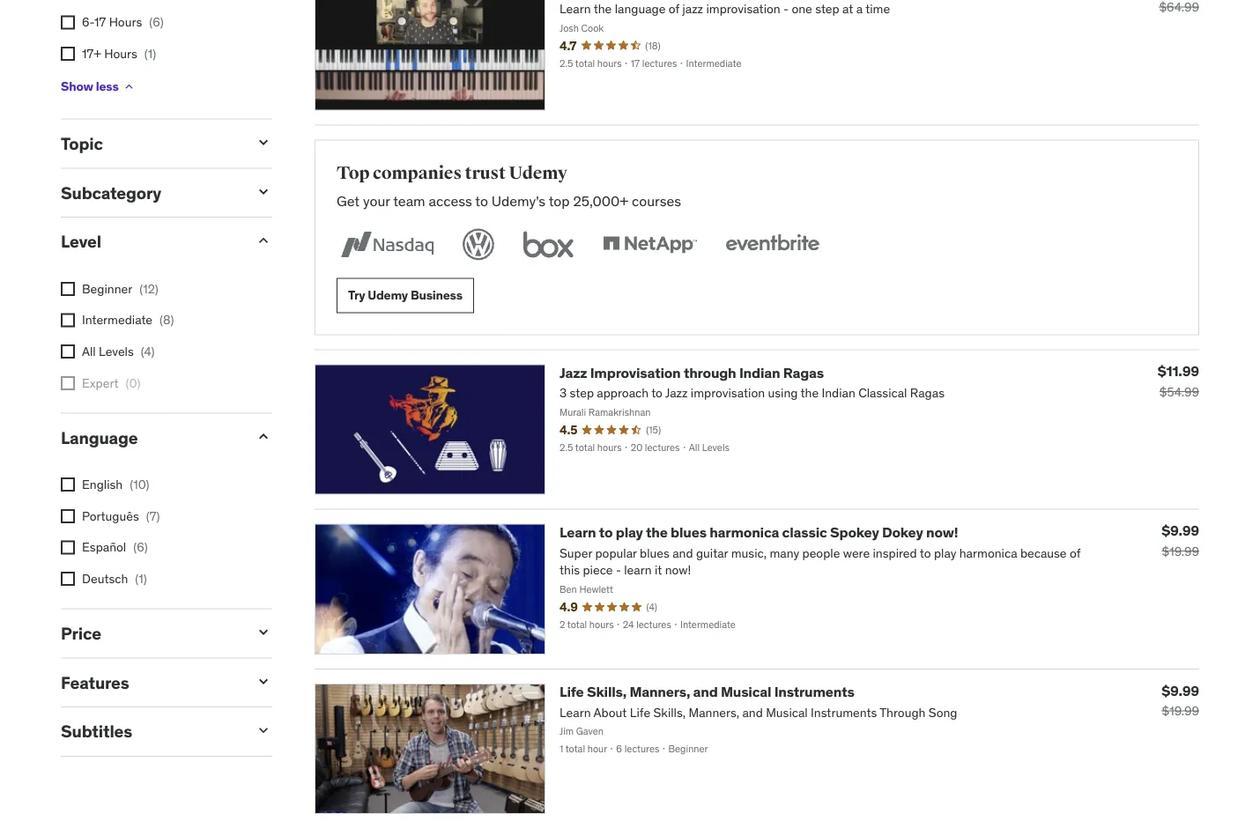 Task type: locate. For each thing, give the bounding box(es) containing it.
xsmall image for intermediate
[[61, 313, 75, 327]]

hours right 17+
[[104, 45, 137, 61]]

6 small image from the top
[[255, 722, 272, 739]]

$9.99
[[1162, 522, 1199, 540], [1162, 682, 1199, 700]]

2 $19.99 from the top
[[1162, 703, 1199, 719]]

1 small image from the top
[[255, 134, 272, 151]]

1 vertical spatial $9.99 $19.99
[[1162, 682, 1199, 719]]

xsmall image for deutsch
[[61, 572, 75, 586]]

small image
[[255, 134, 272, 151], [255, 183, 272, 200], [255, 232, 272, 250], [255, 428, 272, 445], [255, 673, 272, 690], [255, 722, 272, 739]]

xsmall image for español
[[61, 541, 75, 555]]

hours right 17
[[109, 14, 142, 30]]

try udemy business
[[348, 287, 463, 303]]

volkswagen image
[[459, 225, 498, 264]]

topic
[[61, 133, 103, 154]]

udemy right try
[[368, 287, 408, 303]]

0 vertical spatial $19.99
[[1162, 543, 1199, 559]]

1 $19.99 from the top
[[1162, 543, 1199, 559]]

jazz
[[560, 363, 587, 382]]

to
[[475, 192, 488, 210], [599, 523, 613, 541]]

courses
[[632, 192, 681, 210]]

17+
[[82, 45, 101, 61]]

udemy up udemy's
[[509, 162, 567, 184]]

1 vertical spatial to
[[599, 523, 613, 541]]

language button
[[61, 427, 241, 448]]

trust
[[465, 162, 506, 184]]

hours
[[109, 14, 142, 30], [104, 45, 137, 61]]

xsmall image left expert
[[61, 376, 75, 390]]

get
[[337, 192, 360, 210]]

jazz improvisation through indian ragas link
[[560, 363, 824, 382]]

0 vertical spatial to
[[475, 192, 488, 210]]

(1) down 6-17 hours (6)
[[144, 45, 156, 61]]

xsmall image left beginner
[[61, 282, 75, 296]]

xsmall image left español
[[61, 541, 75, 555]]

xsmall image for 6-
[[61, 15, 75, 29]]

$19.99
[[1162, 543, 1199, 559], [1162, 703, 1199, 719]]

topic button
[[61, 133, 241, 154]]

5 small image from the top
[[255, 673, 272, 690]]

small image for language
[[255, 428, 272, 445]]

2 $9.99 $19.99 from the top
[[1162, 682, 1199, 719]]

6-17 hours (6)
[[82, 14, 164, 30]]

xsmall image left the "english"
[[61, 478, 75, 492]]

to left play
[[599, 523, 613, 541]]

instruments
[[774, 683, 854, 701]]

5 xsmall image from the top
[[61, 509, 75, 523]]

2 $9.99 from the top
[[1162, 682, 1199, 700]]

(6)
[[149, 14, 164, 30], [133, 539, 148, 555]]

subcategory
[[61, 182, 161, 203]]

top
[[549, 192, 570, 210]]

deutsch
[[82, 571, 128, 586]]

udemy
[[509, 162, 567, 184], [368, 287, 408, 303]]

xsmall image left deutsch
[[61, 572, 75, 586]]

levels
[[99, 343, 134, 359]]

access
[[429, 192, 472, 210]]

0 horizontal spatial udemy
[[368, 287, 408, 303]]

spokey
[[830, 523, 879, 541]]

1 xsmall image from the top
[[61, 15, 75, 29]]

english
[[82, 476, 123, 492]]

small image for topic
[[255, 134, 272, 151]]

beginner (12)
[[82, 281, 158, 297]]

deutsch (1)
[[82, 571, 147, 586]]

companies
[[373, 162, 462, 184]]

3 small image from the top
[[255, 232, 272, 250]]

language
[[61, 427, 138, 448]]

learn to play the blues harmonica classic spokey dokey now!
[[560, 523, 958, 541]]

xsmall image right less
[[122, 80, 136, 94]]

price
[[61, 623, 101, 644]]

(6) up the 17+ hours (1)
[[149, 14, 164, 30]]

level button
[[61, 231, 241, 252]]

small image for level
[[255, 232, 272, 250]]

udemy inside top companies trust udemy get your team access to udemy's top 25,000+ courses
[[509, 162, 567, 184]]

all levels (4)
[[82, 343, 155, 359]]

(6) down (7)
[[133, 539, 148, 555]]

0 vertical spatial (1)
[[144, 45, 156, 61]]

(1)
[[144, 45, 156, 61], [135, 571, 147, 586]]

0 vertical spatial $9.99
[[1162, 522, 1199, 540]]

level
[[61, 231, 101, 252]]

1 $9.99 $19.99 from the top
[[1162, 522, 1199, 559]]

0 horizontal spatial to
[[475, 192, 488, 210]]

life skills, manners, and musical instruments
[[560, 683, 854, 701]]

beginner
[[82, 281, 132, 297]]

xsmall image
[[61, 47, 75, 61], [122, 80, 136, 94], [61, 282, 75, 296], [61, 376, 75, 390], [61, 541, 75, 555], [61, 572, 75, 586]]

$9.99 $19.99 for learn to play the blues harmonica classic spokey dokey now!
[[1162, 522, 1199, 559]]

xsmall image left all in the left top of the page
[[61, 345, 75, 359]]

1 vertical spatial udemy
[[368, 287, 408, 303]]

price button
[[61, 623, 241, 644]]

0 vertical spatial hours
[[109, 14, 142, 30]]

xsmall image inside show less 'button'
[[122, 80, 136, 94]]

improvisation
[[590, 363, 681, 382]]

0 vertical spatial udemy
[[509, 162, 567, 184]]

the
[[646, 523, 668, 541]]

1 horizontal spatial udemy
[[509, 162, 567, 184]]

xsmall image left 17+
[[61, 47, 75, 61]]

xsmall image
[[61, 15, 75, 29], [61, 313, 75, 327], [61, 345, 75, 359], [61, 478, 75, 492], [61, 509, 75, 523]]

1 vertical spatial $19.99
[[1162, 703, 1199, 719]]

nasdaq image
[[337, 225, 438, 264]]

português
[[82, 508, 139, 524]]

0 horizontal spatial (6)
[[133, 539, 148, 555]]

0 vertical spatial $9.99 $19.99
[[1162, 522, 1199, 559]]

xsmall image left intermediate at the left of the page
[[61, 313, 75, 327]]

$9.99 $19.99 for life skills, manners, and musical instruments
[[1162, 682, 1199, 719]]

$9.99 for life skills, manners, and musical instruments
[[1162, 682, 1199, 700]]

xsmall image left português
[[61, 509, 75, 523]]

musical
[[721, 683, 771, 701]]

box image
[[519, 225, 578, 264]]

0 vertical spatial (6)
[[149, 14, 164, 30]]

(12)
[[139, 281, 158, 297]]

to inside top companies trust udemy get your team access to udemy's top 25,000+ courses
[[475, 192, 488, 210]]

through
[[684, 363, 736, 382]]

xsmall image for english
[[61, 478, 75, 492]]

4 xsmall image from the top
[[61, 478, 75, 492]]

1 vertical spatial $9.99
[[1162, 682, 1199, 700]]

harmonica
[[710, 523, 779, 541]]

show less
[[61, 79, 119, 94]]

life skills, manners, and musical instruments link
[[560, 683, 854, 701]]

$9.99 for learn to play the blues harmonica classic spokey dokey now!
[[1162, 522, 1199, 540]]

show less button
[[61, 69, 136, 105]]

xsmall image for português
[[61, 509, 75, 523]]

xsmall image left 6-
[[61, 15, 75, 29]]

2 xsmall image from the top
[[61, 313, 75, 327]]

and
[[693, 683, 718, 701]]

manners,
[[630, 683, 690, 701]]

(7)
[[146, 508, 160, 524]]

4 small image from the top
[[255, 428, 272, 445]]

3 xsmall image from the top
[[61, 345, 75, 359]]

$54.99
[[1160, 384, 1199, 400]]

2 small image from the top
[[255, 183, 272, 200]]

intermediate
[[82, 312, 153, 328]]

to down trust
[[475, 192, 488, 210]]

(1) right deutsch
[[135, 571, 147, 586]]

1 $9.99 from the top
[[1162, 522, 1199, 540]]

$9.99 $19.99
[[1162, 522, 1199, 559], [1162, 682, 1199, 719]]

1 vertical spatial (6)
[[133, 539, 148, 555]]



Task type: vqa. For each thing, say whether or not it's contained in the screenshot.


Task type: describe. For each thing, give the bounding box(es) containing it.
$19.99 for learn to play the blues harmonica classic spokey dokey now!
[[1162, 543, 1199, 559]]

top companies trust udemy get your team access to udemy's top 25,000+ courses
[[337, 162, 681, 210]]

(0)
[[126, 375, 140, 391]]

1 vertical spatial hours
[[104, 45, 137, 61]]

features button
[[61, 672, 241, 693]]

classic
[[782, 523, 827, 541]]

intermediate (8)
[[82, 312, 174, 328]]

português (7)
[[82, 508, 160, 524]]

6-
[[82, 14, 94, 30]]

show
[[61, 79, 93, 94]]

try
[[348, 287, 365, 303]]

now!
[[926, 523, 958, 541]]

$11.99 $54.99
[[1158, 362, 1199, 400]]

netapp image
[[599, 225, 701, 264]]

learn to play the blues harmonica classic spokey dokey now! link
[[560, 523, 958, 541]]

(8)
[[160, 312, 174, 328]]

expert
[[82, 375, 118, 391]]

xsmall image for beginner
[[61, 282, 75, 296]]

less
[[96, 79, 119, 94]]

subtitles
[[61, 721, 132, 742]]

17+ hours (1)
[[82, 45, 156, 61]]

business
[[411, 287, 463, 303]]

español
[[82, 539, 126, 555]]

jazz improvisation through indian ragas
[[560, 363, 824, 382]]

(10)
[[130, 476, 149, 492]]

features
[[61, 672, 129, 693]]

xsmall image for expert
[[61, 376, 75, 390]]

ragas
[[783, 363, 824, 382]]

udemy's
[[492, 192, 546, 210]]

xsmall image for 17+
[[61, 47, 75, 61]]

subtitles button
[[61, 721, 241, 742]]

blues
[[671, 523, 707, 541]]

xsmall image for all
[[61, 345, 75, 359]]

1 vertical spatial (1)
[[135, 571, 147, 586]]

learn
[[560, 523, 596, 541]]

all
[[82, 343, 96, 359]]

(4)
[[141, 343, 155, 359]]

$11.99
[[1158, 362, 1199, 380]]

top
[[337, 162, 370, 184]]

life
[[560, 683, 584, 701]]

expert (0)
[[82, 375, 140, 391]]

play
[[616, 523, 643, 541]]

español (6)
[[82, 539, 148, 555]]

indian
[[739, 363, 780, 382]]

25,000+
[[573, 192, 628, 210]]

english (10)
[[82, 476, 149, 492]]

dokey
[[882, 523, 923, 541]]

small image for subcategory
[[255, 183, 272, 200]]

small image for features
[[255, 673, 272, 690]]

try udemy business link
[[337, 278, 474, 313]]

$19.99 for life skills, manners, and musical instruments
[[1162, 703, 1199, 719]]

skills,
[[587, 683, 627, 701]]

small image for subtitles
[[255, 722, 272, 739]]

your
[[363, 192, 390, 210]]

1 horizontal spatial (6)
[[149, 14, 164, 30]]

subcategory button
[[61, 182, 241, 203]]

team
[[393, 192, 425, 210]]

small image
[[255, 624, 272, 641]]

1 horizontal spatial to
[[599, 523, 613, 541]]

eventbrite image
[[722, 225, 823, 264]]

17
[[94, 14, 106, 30]]



